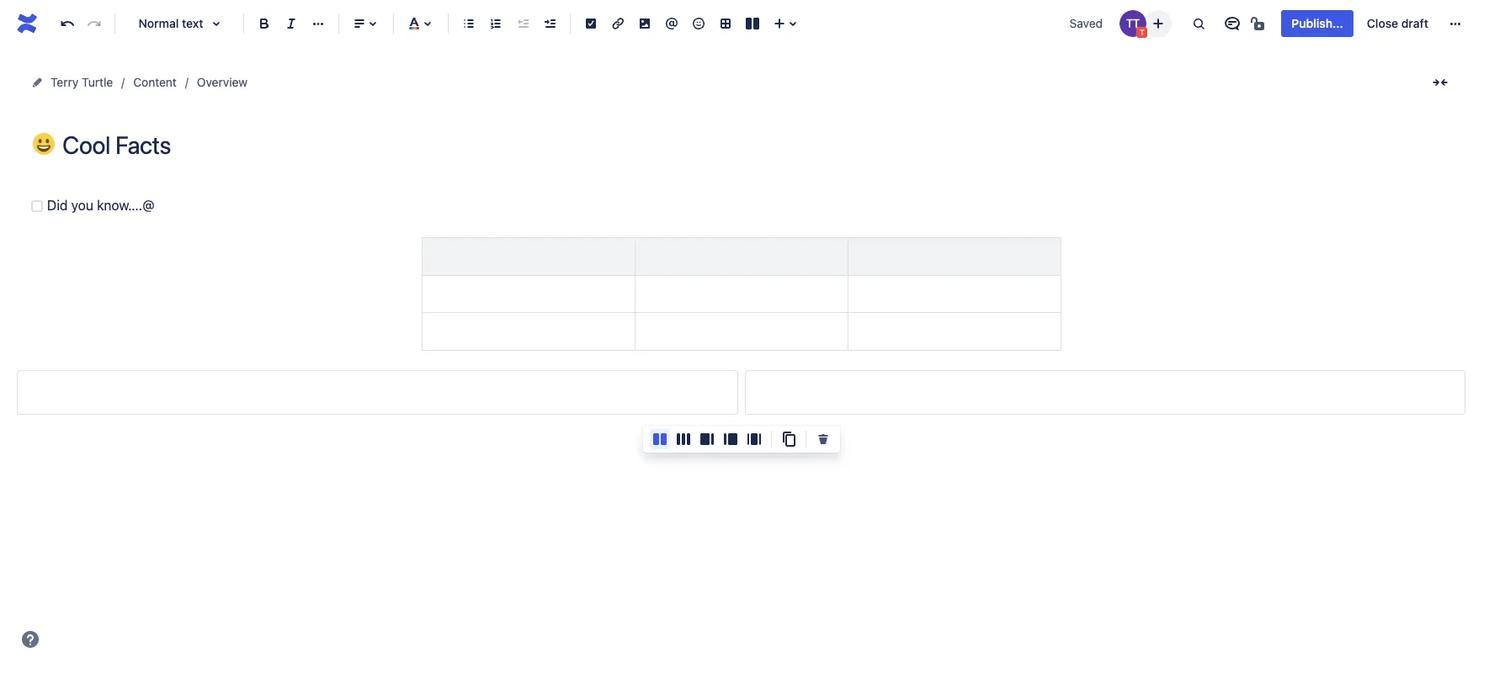 Task type: describe. For each thing, give the bounding box(es) containing it.
no restrictions image
[[1250, 13, 1270, 34]]

action item image
[[581, 13, 601, 34]]

close draft button
[[1357, 10, 1439, 37]]

terry
[[51, 75, 79, 89]]

layouts image
[[743, 13, 763, 34]]

comment icon image
[[1223, 13, 1243, 34]]

saved
[[1070, 16, 1103, 30]]

help image
[[20, 630, 40, 650]]

Give this page a title text field
[[62, 131, 1456, 159]]

indent tab image
[[540, 13, 560, 34]]

you
[[71, 198, 93, 213]]

copy image
[[779, 429, 799, 450]]

align left image
[[349, 13, 370, 34]]

undo ⌘z image
[[57, 13, 77, 34]]

remove image
[[813, 429, 834, 450]]

normal text button
[[122, 5, 237, 42]]

link image
[[608, 13, 628, 34]]

more image
[[1446, 13, 1466, 34]]

confluence image
[[13, 10, 40, 37]]

three columns with sidebars image
[[744, 429, 765, 450]]

numbered list ⌘⇧7 image
[[486, 13, 506, 34]]

text
[[182, 16, 203, 30]]

normal text
[[138, 16, 203, 30]]

three columns image
[[674, 429, 694, 450]]

redo ⌘⇧z image
[[84, 13, 104, 34]]

normal
[[138, 16, 179, 30]]

draft
[[1402, 16, 1429, 30]]



Task type: vqa. For each thing, say whether or not it's contained in the screenshot.
Italic ⌘I image on the top of the page
yes



Task type: locate. For each thing, give the bounding box(es) containing it.
Main content area, start typing to enter text. text field
[[17, 195, 1466, 415]]

mention image
[[662, 13, 682, 34]]

invite to edit image
[[1149, 13, 1169, 33]]

close
[[1367, 16, 1399, 30]]

did
[[47, 198, 68, 213]]

terry turtle link
[[51, 72, 113, 93]]

publish... button
[[1282, 10, 1354, 37]]

close draft
[[1367, 16, 1429, 30]]

right sidebar image
[[697, 429, 717, 450]]

confluence image
[[13, 10, 40, 37]]

:grinning: image
[[33, 133, 55, 155], [33, 133, 55, 155]]

know….@
[[97, 198, 155, 213]]

bold ⌘b image
[[254, 13, 275, 34]]

content
[[133, 75, 177, 89]]

move this page image
[[30, 76, 44, 89]]

overview link
[[197, 72, 248, 93]]

did you know….@
[[47, 198, 155, 213]]

terry turtle
[[51, 75, 113, 89]]

two columns image
[[650, 429, 670, 450]]

italic ⌘i image
[[281, 13, 301, 34]]

add image, video, or file image
[[635, 13, 655, 34]]

make page fixed-width image
[[1431, 72, 1451, 93]]

emoji image
[[689, 13, 709, 34]]

content link
[[133, 72, 177, 93]]

find and replace image
[[1189, 13, 1210, 34]]

left sidebar image
[[721, 429, 741, 450]]

table image
[[716, 13, 736, 34]]

outdent ⇧tab image
[[513, 13, 533, 34]]

overview
[[197, 75, 248, 89]]

turtle
[[82, 75, 113, 89]]

publish...
[[1292, 16, 1344, 30]]

terry turtle image
[[1120, 10, 1147, 37]]

more formatting image
[[308, 13, 328, 34]]

bullet list ⌘⇧8 image
[[459, 13, 479, 34]]



